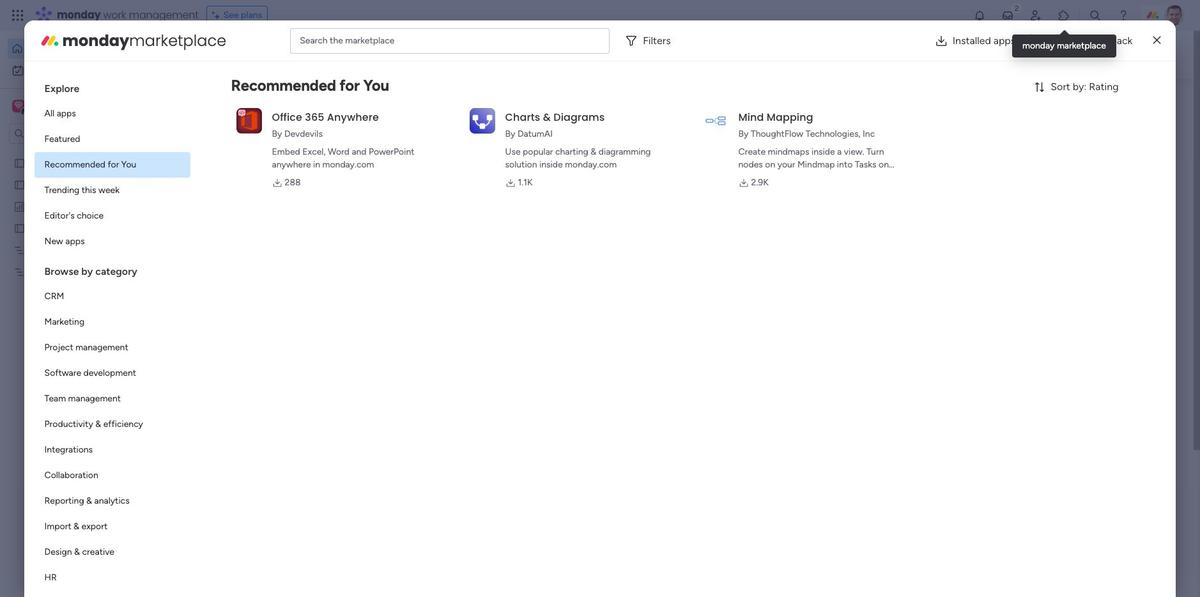 Task type: vqa. For each thing, say whether or not it's contained in the screenshot.
heading to the bottom
yes



Task type: describe. For each thing, give the bounding box(es) containing it.
workspace image
[[14, 99, 23, 113]]

v2 user feedback image
[[962, 47, 971, 62]]

2 public board image from the top
[[13, 178, 26, 191]]

Search in workspace field
[[27, 126, 107, 141]]

close recently visited image
[[236, 104, 251, 120]]

select product image
[[12, 9, 24, 22]]

2 app logo image from the left
[[470, 108, 495, 133]]

monday marketplace image
[[1058, 9, 1071, 22]]

quick search results list box
[[236, 120, 921, 446]]

public dashboard image
[[13, 200, 26, 212]]

1 public board image from the top
[[13, 157, 26, 169]]

terry turtle image
[[1165, 5, 1185, 26]]

notifications image
[[974, 9, 987, 22]]

help image
[[1118, 9, 1130, 22]]

see plans image
[[212, 8, 224, 22]]

v2 bolt switch image
[[1061, 48, 1069, 62]]



Task type: locate. For each thing, give the bounding box(es) containing it.
3 app logo image from the left
[[703, 108, 729, 133]]

0 vertical spatial heading
[[34, 72, 190, 101]]

2 horizontal spatial app logo image
[[703, 108, 729, 133]]

2 heading from the top
[[34, 254, 190, 284]]

monday marketplace image
[[39, 30, 60, 51]]

0 vertical spatial public board image
[[13, 157, 26, 169]]

1 app logo image from the left
[[236, 108, 262, 133]]

search everything image
[[1090, 9, 1102, 22]]

0 horizontal spatial app logo image
[[236, 108, 262, 133]]

1 vertical spatial public board image
[[13, 178, 26, 191]]

public board image
[[13, 222, 26, 234]]

option
[[8, 38, 155, 59], [8, 60, 155, 81], [34, 101, 190, 127], [34, 127, 190, 152], [0, 151, 163, 154], [34, 152, 190, 178], [34, 178, 190, 203], [34, 203, 190, 229], [34, 229, 190, 254], [34, 284, 190, 309], [34, 309, 190, 335], [34, 335, 190, 361], [34, 361, 190, 386], [34, 386, 190, 412], [34, 412, 190, 437], [34, 437, 190, 463], [34, 463, 190, 488], [34, 488, 190, 514], [34, 514, 190, 540], [34, 540, 190, 565], [34, 565, 190, 591]]

workspace image
[[12, 99, 25, 113]]

1 vertical spatial heading
[[34, 254, 190, 284]]

public board image
[[13, 157, 26, 169], [13, 178, 26, 191]]

2 image
[[1012, 1, 1023, 15]]

update feed image
[[1002, 9, 1015, 22]]

1 heading from the top
[[34, 72, 190, 101]]

dapulse x slim image
[[1154, 33, 1161, 48]]

workspace selection element
[[12, 98, 107, 115]]

app logo image
[[236, 108, 262, 133], [470, 108, 495, 133], [703, 108, 729, 133]]

list box
[[34, 72, 190, 597], [0, 149, 163, 455]]

1 horizontal spatial app logo image
[[470, 108, 495, 133]]

invite members image
[[1030, 9, 1043, 22]]

heading
[[34, 72, 190, 101], [34, 254, 190, 284]]



